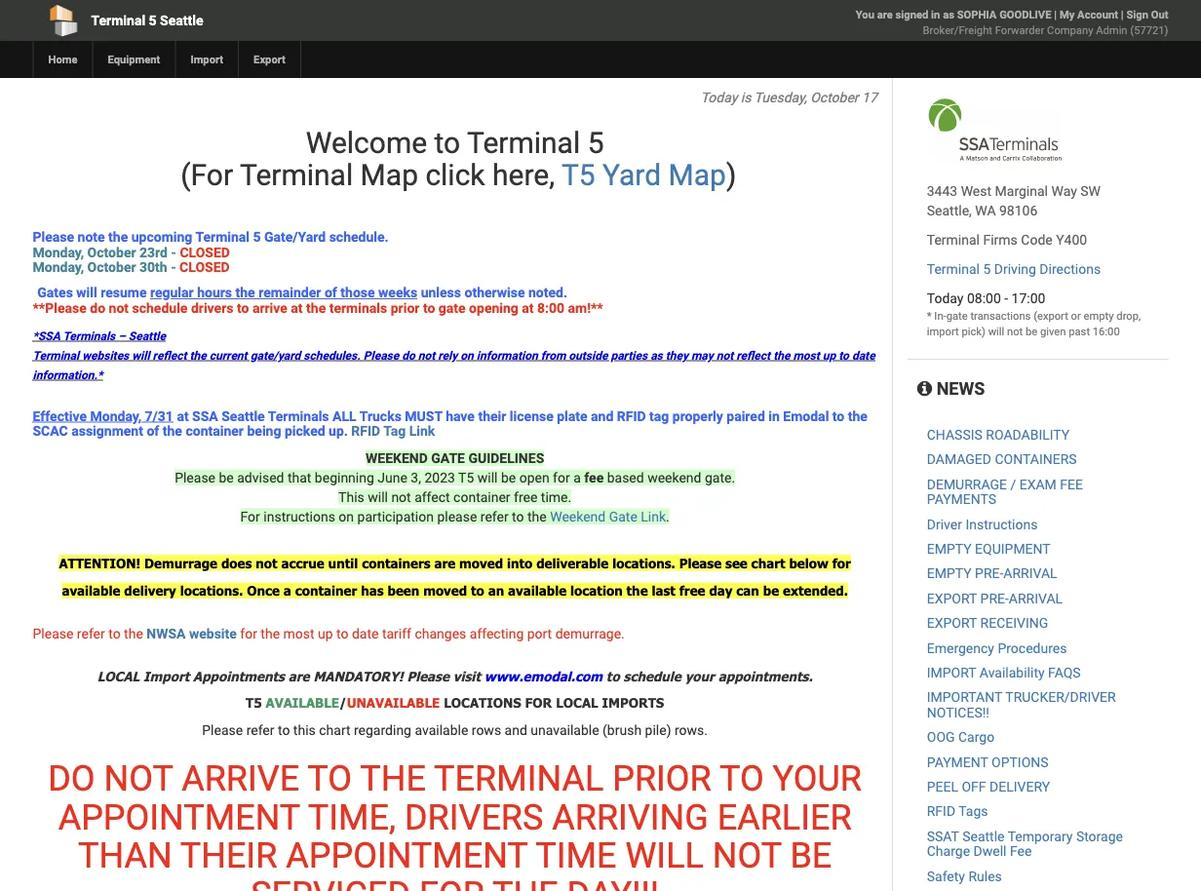 Task type: locate. For each thing, give the bounding box(es) containing it.
arrival down 'equipment'
[[1004, 566, 1058, 582]]

3443
[[927, 183, 958, 199]]

gates will resume regular hours the remainder of those weeks unless otherwise noted. **please do not schedule drivers to arrive at the terminals prior to gate opening at 8:00 am!**
[[33, 285, 603, 316]]

tag
[[384, 423, 406, 439]]

extended.
[[783, 583, 848, 599]]

not left be
[[713, 836, 782, 877]]

2 vertical spatial for
[[240, 626, 257, 642]]

1 horizontal spatial to
[[720, 758, 764, 800]]

1 vertical spatial pre-
[[981, 591, 1009, 607]]

import down the nwsa
[[143, 668, 189, 684]]

terminals
[[329, 300, 387, 316]]

for right website
[[240, 626, 257, 642]]

1 horizontal spatial map
[[669, 158, 727, 192]]

refer for please refer to this chart regarding available rows and unavailable (brush pile) rows.
[[246, 722, 275, 738]]

5 inside please note the upcoming terminal 5 gate/yard schedule. monday, october 23rd - closed monday, october 30th - closed
[[253, 229, 261, 245]]

0 horizontal spatial on
[[339, 509, 354, 525]]

| left my
[[1055, 8, 1057, 21]]

on
[[461, 349, 474, 362], [339, 509, 354, 525]]

regarding
[[354, 722, 412, 738]]

available down into
[[508, 583, 567, 599]]

1 horizontal spatial terminals
[[268, 408, 329, 424]]

container inside weekend gate guidelines please be advised that beginning june 3, 2023 t5 will be open for a fee based weekend gate. this will not affect container free time. for instructions on participation please refer to the weekend gate link .
[[454, 489, 511, 505]]

in right signed
[[932, 8, 941, 21]]

1 vertical spatial locations.
[[180, 583, 243, 599]]

terminals left all
[[268, 408, 329, 424]]

most up the available
[[283, 626, 315, 642]]

please right schedules.
[[364, 349, 399, 362]]

0 vertical spatial most
[[793, 349, 820, 362]]

to down the this
[[308, 758, 352, 800]]

today up in- on the top right of the page
[[927, 290, 964, 306]]

the down "time."
[[528, 509, 547, 525]]

unless
[[421, 285, 461, 301]]

weekend
[[550, 509, 606, 525]]

terminal 5 seattle image
[[927, 98, 1063, 162]]

empty down the driver
[[927, 541, 972, 557]]

2 empty from the top
[[927, 566, 972, 582]]

1 horizontal spatial locations.
[[613, 555, 676, 571]]

2 to from the left
[[720, 758, 764, 800]]

october up the resume
[[87, 259, 136, 275]]

for
[[553, 470, 570, 486], [833, 555, 851, 571], [240, 626, 257, 642]]

/ inside chassis roadability damaged containers demurrage / exam fee payments driver instructions empty equipment empty pre-arrival export pre-arrival export receiving emergency procedures import availability faqs important trucker/driver notices!! oog cargo payment options peel off delivery rfid tags ssat seattle temporary storage charge dwell fee safety rules
[[1011, 477, 1017, 493]]

0 vertical spatial free
[[514, 489, 538, 505]]

please inside weekend gate guidelines please be advised that beginning june 3, 2023 t5 will be open for a fee based weekend gate. this will not affect container free time. for instructions on participation please refer to the weekend gate link .
[[175, 470, 216, 486]]

refer right please
[[481, 509, 509, 525]]

please down "attention!"
[[33, 626, 74, 642]]

goodlive
[[1000, 8, 1052, 21]]

2 map from the left
[[669, 158, 727, 192]]

the right emodal
[[848, 408, 868, 424]]

way
[[1052, 183, 1078, 199]]

schedule up imports
[[624, 668, 682, 684]]

1 vertical spatial schedule
[[624, 668, 682, 684]]

today left is
[[701, 89, 738, 105]]

map left click
[[361, 158, 418, 192]]

map
[[361, 158, 418, 192], [669, 158, 727, 192]]

pre- down empty pre-arrival link
[[981, 591, 1009, 607]]

locations. up last
[[613, 555, 676, 571]]

the left terminals on the top left
[[306, 300, 326, 316]]

0 vertical spatial locations.
[[613, 555, 676, 571]]

and right rows
[[505, 722, 528, 738]]

for down www.emodal.com
[[525, 694, 552, 711]]

ssa
[[192, 408, 218, 424]]

not inside the 'gates will resume regular hours the remainder of those weeks unless otherwise noted. **please do not schedule drivers to arrive at the terminals prior to gate opening at 8:00 am!**'
[[109, 300, 129, 316]]

terminal 5 driving directions link
[[927, 261, 1101, 277]]

1 vertical spatial free
[[680, 583, 706, 599]]

**please
[[33, 300, 87, 316]]

fee
[[1060, 477, 1084, 493]]

1 horizontal spatial reflect
[[737, 349, 771, 362]]

unavailable
[[531, 722, 599, 738]]

t5 left yard
[[562, 158, 596, 192]]

admin
[[1097, 24, 1128, 37]]

- inside today                                                                                                                                                                                                                                                                                                                                                                                                                                                                                                                                                                                                                                                                                                           08:00 - 17:00 * in-gate transactions (export or empty drop, import pick) will not be given past 16:00
[[1005, 290, 1009, 306]]

0 horizontal spatial for
[[419, 874, 485, 892]]

to inside the welcome to terminal 5 (for terminal map click here, t5 yard map )
[[435, 125, 461, 160]]

container up please
[[454, 489, 511, 505]]

1 vertical spatial of
[[147, 423, 159, 439]]

please down ssa
[[175, 470, 216, 486]]

1 vertical spatial today
[[927, 290, 964, 306]]

on right rely
[[461, 349, 474, 362]]

1 horizontal spatial t5
[[458, 470, 474, 486]]

available down "attention!"
[[62, 583, 120, 599]]

chart right see
[[752, 555, 786, 571]]

marginal
[[995, 183, 1049, 199]]

company
[[1048, 24, 1094, 37]]

do
[[48, 758, 95, 800]]

visit
[[453, 668, 481, 684]]

1 horizontal spatial in
[[932, 8, 941, 21]]

0 horizontal spatial in
[[769, 408, 780, 424]]

refer down "attention!"
[[77, 626, 105, 642]]

be right can
[[764, 583, 779, 599]]

upcoming
[[131, 229, 192, 245]]

a inside weekend gate guidelines please be advised that beginning june 3, 2023 t5 will be open for a fee based weekend gate. this will not affect container free time. for instructions on participation please refer to the weekend gate link .
[[574, 470, 581, 486]]

1 horizontal spatial rfid
[[617, 408, 646, 424]]

2 vertical spatial container
[[295, 583, 357, 599]]

1 vertical spatial link
[[641, 509, 666, 525]]

1 horizontal spatial the
[[493, 874, 559, 892]]

the left the nwsa
[[124, 626, 143, 642]]

to left your
[[720, 758, 764, 800]]

0 vertical spatial and
[[591, 408, 614, 424]]

demurrage.
[[556, 626, 625, 642]]

- up transactions
[[1005, 290, 1009, 306]]

most
[[793, 349, 820, 362], [283, 626, 315, 642]]

0 vertical spatial do
[[90, 300, 105, 316]]

appointment
[[58, 797, 300, 838], [286, 836, 528, 877]]

98106
[[1000, 202, 1038, 218]]

-
[[171, 244, 176, 260], [171, 259, 176, 275], [1005, 290, 1009, 306]]

not right the may
[[717, 349, 734, 362]]

1 horizontal spatial container
[[295, 583, 357, 599]]

local
[[97, 668, 140, 684], [556, 694, 599, 711]]

moved right been
[[423, 583, 467, 599]]

1 horizontal spatial for
[[553, 470, 570, 486]]

not up once
[[256, 555, 278, 571]]

weekend gate link link
[[550, 509, 666, 525]]

reflect left current on the top
[[153, 349, 187, 362]]

0 horizontal spatial as
[[651, 349, 663, 362]]

1 horizontal spatial most
[[793, 349, 820, 362]]

rfid inside chassis roadability damaged containers demurrage / exam fee payments driver instructions empty equipment empty pre-arrival export pre-arrival export receiving emergency procedures import availability faqs important trucker/driver notices!! oog cargo payment options peel off delivery rfid tags ssat seattle temporary storage charge dwell fee safety rules
[[927, 804, 956, 820]]

0 horizontal spatial /
[[339, 694, 347, 711]]

unavailable
[[347, 694, 440, 711]]

container down until
[[295, 583, 357, 599]]

1 vertical spatial in
[[769, 408, 780, 424]]

*
[[927, 310, 932, 322]]

0 vertical spatial of
[[325, 285, 337, 301]]

1 vertical spatial chart
[[319, 722, 351, 738]]

free down open
[[514, 489, 538, 505]]

off
[[962, 779, 987, 795]]

the inside weekend gate guidelines please be advised that beginning june 3, 2023 t5 will be open for a fee based weekend gate. this will not affect container free time. for instructions on participation please refer to the weekend gate link .
[[528, 509, 547, 525]]

0 horizontal spatial date
[[352, 626, 379, 642]]

oog
[[927, 730, 955, 746]]

container left 'being'
[[186, 423, 244, 439]]

mandatory!
[[313, 668, 403, 684]]

seattle down tags
[[963, 829, 1005, 845]]

a inside the attention! demurrage does not accrue until containers are moved into deliverable locations. please see chart below for available delivery locations. once a container has been moved to an available location the last free day can be extended.
[[284, 583, 291, 599]]

0 horizontal spatial schedule
[[132, 300, 188, 316]]

2 reflect from the left
[[737, 349, 771, 362]]

5 right here,
[[588, 125, 604, 160]]

1 | from the left
[[1055, 8, 1057, 21]]

on inside *ssa terminals – seattle terminal websites will reflect the current gate/yard schedules. please do not rely on information from outside parties as they may not reflect the most up to date information.*
[[461, 349, 474, 362]]

gate.
[[705, 470, 736, 486]]

parties
[[611, 349, 648, 362]]

0 horizontal spatial container
[[186, 423, 244, 439]]

of
[[325, 285, 337, 301], [147, 423, 159, 439]]

account
[[1078, 8, 1119, 21]]

you
[[856, 8, 875, 21]]

available
[[62, 583, 120, 599], [508, 583, 567, 599], [415, 722, 469, 738]]

up up mandatory!
[[318, 626, 333, 642]]

a right once
[[284, 583, 291, 599]]

will right gates at top left
[[76, 285, 97, 301]]

reflect right the may
[[737, 349, 771, 362]]

pick)
[[962, 325, 986, 338]]

0 vertical spatial chart
[[752, 555, 786, 571]]

0 vertical spatial are
[[878, 8, 893, 21]]

below
[[789, 555, 829, 571]]

seattle right –
[[129, 329, 166, 343]]

rfid left tag
[[617, 408, 646, 424]]

0 vertical spatial t5
[[562, 158, 596, 192]]

(57721)
[[1131, 24, 1169, 37]]

out
[[1152, 8, 1169, 21]]

demurrage
[[927, 477, 1008, 493]]

not
[[109, 300, 129, 316], [1008, 325, 1023, 338], [418, 349, 435, 362], [717, 349, 734, 362], [392, 489, 411, 505], [256, 555, 278, 571]]

rfid
[[617, 408, 646, 424], [351, 423, 381, 439], [927, 804, 956, 820]]

0 horizontal spatial map
[[361, 158, 418, 192]]

1 vertical spatial up
[[318, 626, 333, 642]]

1 horizontal spatial a
[[574, 470, 581, 486]]

schedule down the 30th
[[132, 300, 188, 316]]

0 vertical spatial import
[[191, 53, 223, 66]]

based
[[607, 470, 644, 486]]

link inside weekend gate guidelines please be advised that beginning june 3, 2023 t5 will be open for a fee based weekend gate. this will not affect container free time. for instructions on participation please refer to the weekend gate link .
[[641, 509, 666, 525]]

today inside today                                                                                                                                                                                                                                                                                                                                                                                                                                                                                                                                                                                                                                                                                                           08:00 - 17:00 * in-gate transactions (export or empty drop, import pick) will not be given past 16:00
[[927, 290, 964, 306]]

chart
[[752, 555, 786, 571], [319, 722, 351, 738]]

accrue
[[281, 555, 325, 571]]

0 horizontal spatial gate
[[439, 300, 466, 316]]

be inside the attention! demurrage does not accrue until containers are moved into deliverable locations. please see chart below for available delivery locations. once a container has been moved to an available location the last free day can be extended.
[[764, 583, 779, 599]]

at inside at ssa seattle terminals all trucks must have their license plate and rfid tag properly paired in emodal to the scac assignment of the container being picked up.
[[177, 408, 189, 424]]

time.
[[541, 489, 572, 505]]

for down drivers
[[419, 874, 485, 892]]

0 vertical spatial /
[[1011, 477, 1017, 493]]

0 vertical spatial the
[[360, 758, 426, 800]]

the left last
[[627, 583, 648, 599]]

today for today is tuesday, october 17
[[701, 89, 738, 105]]

pre-
[[975, 566, 1004, 582], [981, 591, 1009, 607]]

to
[[308, 758, 352, 800], [720, 758, 764, 800]]

5 left gate/yard
[[253, 229, 261, 245]]

in-
[[935, 310, 947, 322]]

link right gate
[[641, 509, 666, 525]]

1 horizontal spatial date
[[852, 349, 876, 362]]

be inside today                                                                                                                                                                                                                                                                                                                                                                                                                                                                                                                                                                                                                                                                                                           08:00 - 17:00 * in-gate transactions (export or empty drop, import pick) will not be given past 16:00
[[1026, 325, 1038, 338]]

chassis roadability damaged containers demurrage / exam fee payments driver instructions empty equipment empty pre-arrival export pre-arrival export receiving emergency procedures import availability faqs important trucker/driver notices!! oog cargo payment options peel off delivery rfid tags ssat seattle temporary storage charge dwell fee safety rules
[[927, 427, 1124, 885]]

5 left driving
[[984, 261, 991, 277]]

terminal 5 driving directions
[[927, 261, 1101, 277]]

0 vertical spatial a
[[574, 470, 581, 486]]

date inside *ssa terminals – seattle terminal websites will reflect the current gate/yard schedules. please do not rely on information from outside parties as they may not reflect the most up to date information.*
[[852, 349, 876, 362]]

damaged containers link
[[927, 452, 1077, 468]]

will down transactions
[[989, 325, 1005, 338]]

website
[[189, 626, 237, 642]]

been
[[388, 583, 420, 599]]

0 horizontal spatial |
[[1055, 8, 1057, 21]]

at left ssa
[[177, 408, 189, 424]]

t5 right 2023
[[458, 470, 474, 486]]

1 horizontal spatial up
[[823, 349, 836, 362]]

on down this
[[339, 509, 354, 525]]

for inside the attention! demurrage does not accrue until containers are moved into deliverable locations. please see chart below for available delivery locations. once a container has been moved to an available location the last free day can be extended.
[[833, 555, 851, 571]]

0 vertical spatial empty
[[927, 541, 972, 557]]

1 horizontal spatial gate
[[947, 310, 968, 322]]

1 vertical spatial import
[[143, 668, 189, 684]]

1 horizontal spatial free
[[680, 583, 706, 599]]

0 horizontal spatial free
[[514, 489, 538, 505]]

gate up import
[[947, 310, 968, 322]]

| left sign
[[1121, 8, 1124, 21]]

for inside do not arrive to the terminal prior to your appointment time, drivers arriving earlier than their appointment time will not be serviced for the day!!!
[[419, 874, 485, 892]]

please up day
[[680, 555, 722, 571]]

at left 8:00
[[522, 300, 534, 316]]

rfid tag link link
[[351, 423, 439, 439]]

beginning
[[315, 470, 374, 486]]

are up the available
[[289, 668, 310, 684]]

rows
[[472, 722, 501, 738]]

terminals inside *ssa terminals – seattle terminal websites will reflect the current gate/yard schedules. please do not rely on information from outside parties as they may not reflect the most up to date information.*
[[63, 329, 115, 343]]

link right tag
[[409, 423, 435, 439]]

in inside at ssa seattle terminals all trucks must have their license plate and rfid tag properly paired in emodal to the scac assignment of the container being picked up.
[[769, 408, 780, 424]]

0 vertical spatial for
[[553, 470, 570, 486]]

empty down empty equipment link
[[927, 566, 972, 582]]

at right the arrive
[[291, 300, 303, 316]]

a left fee
[[574, 470, 581, 486]]

today for today                                                                                                                                                                                                                                                                                                                                                                                                                                                                                                                                                                                                                                                                                                           08:00 - 17:00 * in-gate transactions (export or empty drop, import pick) will not be given past 16:00
[[927, 290, 964, 306]]

0 horizontal spatial available
[[62, 583, 120, 599]]

0 horizontal spatial rfid
[[351, 423, 381, 439]]

rfid right up.
[[351, 423, 381, 439]]

not up participation
[[392, 489, 411, 505]]

as inside the you are signed in as sophia goodlive | my account | sign out broker/freight forwarder company admin (57721)
[[943, 8, 955, 21]]

schedule.
[[329, 229, 389, 245]]

will down the "june"
[[368, 489, 388, 505]]

schedule inside the 'gates will resume regular hours the remainder of those weeks unless otherwise noted. **please do not schedule drivers to arrive at the terminals prior to gate opening at 8:00 am!**'
[[132, 300, 188, 316]]

0 horizontal spatial a
[[284, 583, 291, 599]]

refer for please refer to the nwsa website for the most up to date tariff changes affecting port demurrage.
[[77, 626, 105, 642]]

5 up equipment
[[149, 12, 157, 28]]

up inside *ssa terminals – seattle terminal websites will reflect the current gate/yard schedules. please do not rely on information from outside parties as they may not reflect the most up to date information.*
[[823, 349, 836, 362]]

west
[[961, 183, 992, 199]]

1 vertical spatial the
[[493, 874, 559, 892]]

|
[[1055, 8, 1057, 21], [1121, 8, 1124, 21]]

for inside weekend gate guidelines please be advised that beginning june 3, 2023 t5 will be open for a fee based weekend gate. this will not affect container free time. for instructions on participation please refer to the weekend gate link .
[[553, 470, 570, 486]]

t5
[[562, 158, 596, 192], [458, 470, 474, 486], [246, 694, 262, 711]]

the down once
[[261, 626, 280, 642]]

most inside *ssa terminals – seattle terminal websites will reflect the current gate/yard schedules. please do not rely on information from outside parties as they may not reflect the most up to date information.*
[[793, 349, 820, 362]]

rfid inside at ssa seattle terminals all trucks must have their license plate and rfid tag properly paired in emodal to the scac assignment of the container being picked up.
[[617, 408, 646, 424]]

2 horizontal spatial are
[[878, 8, 893, 21]]

0 horizontal spatial of
[[147, 423, 159, 439]]

free left day
[[680, 583, 706, 599]]

please left note
[[33, 229, 74, 245]]

2 horizontal spatial available
[[508, 583, 567, 599]]

your
[[685, 668, 715, 684]]

0 vertical spatial in
[[932, 8, 941, 21]]

home
[[48, 53, 78, 66]]

pre- down empty equipment link
[[975, 566, 1004, 582]]

not inside the attention! demurrage does not accrue until containers are moved into deliverable locations. please see chart below for available delivery locations. once a container has been moved to an available location the last free day can be extended.
[[256, 555, 278, 571]]

have
[[446, 408, 475, 424]]

t5 available / unavailable locations for local imports
[[246, 694, 664, 711]]

1 vertical spatial container
[[454, 489, 511, 505]]

trucks
[[360, 408, 402, 424]]

for up "time."
[[553, 470, 570, 486]]

*ssa terminals – seattle terminal websites will reflect the current gate/yard schedules. please do not rely on information from outside parties as they may not reflect the most up to date information.*
[[33, 329, 876, 382]]

in inside the you are signed in as sophia goodlive | my account | sign out broker/freight forwarder company admin (57721)
[[932, 8, 941, 21]]

seattle right ssa
[[222, 408, 265, 424]]

1 vertical spatial t5
[[458, 470, 474, 486]]

free
[[514, 489, 538, 505], [680, 583, 706, 599]]

the down regarding
[[360, 758, 426, 800]]

emodal
[[784, 408, 829, 424]]

am!**
[[568, 300, 603, 316]]

please refer to this chart regarding available rows and unavailable (brush pile) rows.
[[202, 722, 708, 738]]

to inside at ssa seattle terminals all trucks must have their license plate and rfid tag properly paired in emodal to the scac assignment of the container being picked up.
[[833, 408, 845, 424]]

0 vertical spatial today
[[701, 89, 738, 105]]

1 vertical spatial as
[[651, 349, 663, 362]]

free inside weekend gate guidelines please be advised that beginning june 3, 2023 t5 will be open for a fee based weekend gate. this will not affect container free time. for instructions on participation please refer to the weekend gate link .
[[514, 489, 538, 505]]

0 horizontal spatial local
[[97, 668, 140, 684]]

locations. down does
[[180, 583, 243, 599]]

import left export link
[[191, 53, 223, 66]]

websites
[[82, 349, 129, 362]]

their
[[180, 836, 277, 877]]

0 horizontal spatial the
[[360, 758, 426, 800]]

you are signed in as sophia goodlive | my account | sign out broker/freight forwarder company admin (57721)
[[856, 8, 1169, 37]]

1 to from the left
[[308, 758, 352, 800]]

home link
[[33, 41, 92, 78]]

0 horizontal spatial link
[[409, 423, 435, 439]]

terminal firms code y400
[[927, 232, 1088, 248]]

nwsa website link
[[147, 626, 237, 642]]

local down delivery
[[97, 668, 140, 684]]

2 export from the top
[[927, 615, 977, 632]]

0 horizontal spatial reflect
[[153, 349, 187, 362]]

chart right the this
[[319, 722, 351, 738]]

1 vertical spatial do
[[402, 349, 415, 362]]

1 vertical spatial terminals
[[268, 408, 329, 424]]

do inside the 'gates will resume regular hours the remainder of those weeks unless otherwise noted. **please do not schedule drivers to arrive at the terminals prior to gate opening at 8:00 am!**'
[[90, 300, 105, 316]]

0 vertical spatial up
[[823, 349, 836, 362]]

1 horizontal spatial as
[[943, 8, 955, 21]]

a
[[574, 470, 581, 486], [284, 583, 291, 599]]

0 vertical spatial terminals
[[63, 329, 115, 343]]

0 horizontal spatial most
[[283, 626, 315, 642]]

arrival up receiving
[[1009, 591, 1063, 607]]

1 empty from the top
[[927, 541, 972, 557]]

outside
[[569, 349, 608, 362]]

map right yard
[[669, 158, 727, 192]]

0 horizontal spatial do
[[90, 300, 105, 316]]

tuesday,
[[755, 89, 807, 105]]

2 horizontal spatial refer
[[481, 509, 509, 525]]

seattle inside chassis roadability damaged containers demurrage / exam fee payments driver instructions empty equipment empty pre-arrival export pre-arrival export receiving emergency procedures import availability faqs important trucker/driver notices!! oog cargo payment options peel off delivery rfid tags ssat seattle temporary storage charge dwell fee safety rules
[[963, 829, 1005, 845]]

up up emodal
[[823, 349, 836, 362]]

0 horizontal spatial t5
[[246, 694, 262, 711]]

1 horizontal spatial chart
[[752, 555, 786, 571]]

will right websites
[[132, 349, 150, 362]]

please inside please note the upcoming terminal 5 gate/yard schedule. monday, october 23rd - closed monday, october 30th - closed
[[33, 229, 74, 245]]

0 horizontal spatial at
[[177, 408, 189, 424]]

1 horizontal spatial /
[[1011, 477, 1017, 493]]

drivers
[[405, 797, 544, 838]]

gate left opening
[[439, 300, 466, 316]]



Task type: describe. For each thing, give the bounding box(es) containing it.
tag
[[650, 408, 669, 424]]

rfid tags link
[[927, 804, 989, 820]]

will inside *ssa terminals – seattle terminal websites will reflect the current gate/yard schedules. please do not rely on information from outside parties as they may not reflect the most up to date information.*
[[132, 349, 150, 362]]

will
[[626, 836, 704, 877]]

5 inside the welcome to terminal 5 (for terminal map click here, t5 yard map )
[[588, 125, 604, 160]]

important
[[927, 690, 1003, 706]]

terminal inside *ssa terminals – seattle terminal websites will reflect the current gate/yard schedules. please do not rely on information from outside parties as they may not reflect the most up to date information.*
[[33, 349, 79, 362]]

that
[[288, 470, 312, 486]]

the left current on the top
[[190, 349, 207, 362]]

terminals inside at ssa seattle terminals all trucks must have their license plate and rfid tag properly paired in emodal to the scac assignment of the container being picked up.
[[268, 408, 329, 424]]

rfid tag link
[[351, 423, 439, 439]]

serviced
[[251, 874, 411, 892]]

the right hours
[[236, 285, 255, 301]]

import
[[927, 665, 977, 681]]

30th
[[140, 259, 167, 275]]

paired
[[727, 408, 765, 424]]

- right the 30th
[[171, 259, 176, 275]]

available
[[266, 694, 339, 711]]

0 horizontal spatial chart
[[319, 722, 351, 738]]

t5 inside weekend gate guidelines please be advised that beginning june 3, 2023 t5 will be open for a fee based weekend gate. this will not affect container free time. for instructions on participation please refer to the weekend gate link .
[[458, 470, 474, 486]]

changes
[[415, 626, 467, 642]]

info circle image
[[918, 379, 933, 397]]

of inside at ssa seattle terminals all trucks must have their license plate and rfid tag properly paired in emodal to the scac assignment of the container being picked up.
[[147, 423, 159, 439]]

their
[[478, 408, 507, 424]]

t5 inside the welcome to terminal 5 (for terminal map click here, t5 yard map )
[[562, 158, 596, 192]]

1 horizontal spatial for
[[525, 694, 552, 711]]

driving
[[995, 261, 1037, 277]]

)
[[727, 158, 737, 192]]

please note the upcoming terminal 5 gate/yard schedule. monday, october 23rd - closed monday, october 30th - closed
[[33, 229, 389, 275]]

be left advised
[[219, 470, 234, 486]]

1 vertical spatial and
[[505, 722, 528, 738]]

0 vertical spatial link
[[409, 423, 435, 439]]

23rd
[[140, 244, 168, 260]]

please up t5 available / unavailable locations for local imports
[[407, 668, 450, 684]]

sign out link
[[1127, 8, 1169, 21]]

for
[[240, 509, 260, 525]]

my account link
[[1060, 8, 1119, 21]]

are inside the you are signed in as sophia goodlive | my account | sign out broker/freight forwarder company admin (57721)
[[878, 8, 893, 21]]

open
[[520, 470, 550, 486]]

terminal
[[434, 758, 604, 800]]

0 vertical spatial local
[[97, 668, 140, 684]]

not inside weekend gate guidelines please be advised that beginning june 3, 2023 t5 will be open for a fee based weekend gate. this will not affect container free time. for instructions on participation please refer to the weekend gate link .
[[392, 489, 411, 505]]

sign
[[1127, 8, 1149, 21]]

2 vertical spatial t5
[[246, 694, 262, 711]]

0 vertical spatial pre-
[[975, 566, 1004, 582]]

be down guidelines
[[501, 470, 516, 486]]

2 horizontal spatial at
[[522, 300, 534, 316]]

empty
[[1084, 310, 1114, 322]]

exam
[[1020, 477, 1057, 493]]

1 closed from the top
[[180, 244, 230, 260]]

y400
[[1057, 232, 1088, 248]]

damaged
[[927, 452, 992, 468]]

1 horizontal spatial import
[[191, 53, 223, 66]]

0 horizontal spatial import
[[143, 668, 189, 684]]

7/31
[[145, 408, 174, 424]]

safety
[[927, 868, 966, 885]]

regular
[[150, 285, 194, 301]]

1 horizontal spatial schedule
[[624, 668, 682, 684]]

the left ssa
[[163, 423, 182, 439]]

transactions
[[971, 310, 1031, 322]]

sw
[[1081, 183, 1101, 199]]

roadability
[[986, 427, 1070, 443]]

16:00
[[1093, 325, 1120, 338]]

forwarder
[[996, 24, 1045, 37]]

at ssa seattle terminals all trucks must have their license plate and rfid tag properly paired in emodal to the scac assignment of the container being picked up.
[[33, 408, 868, 439]]

once
[[247, 583, 280, 599]]

your
[[773, 758, 862, 800]]

earlier
[[718, 797, 852, 838]]

0 horizontal spatial up
[[318, 626, 333, 642]]

1 export from the top
[[927, 591, 977, 607]]

please refer to the nwsa website for the most up to date tariff changes affecting port demurrage.
[[33, 626, 625, 642]]

chassis
[[927, 427, 983, 443]]

of inside the 'gates will resume regular hours the remainder of those weeks unless otherwise noted. **please do not schedule drivers to arrive at the terminals prior to gate opening at 8:00 am!**'
[[325, 285, 337, 301]]

assignment
[[71, 423, 143, 439]]

to inside weekend gate guidelines please be advised that beginning june 3, 2023 t5 will be open for a fee based weekend gate. this will not affect container free time. for instructions on participation please refer to the weekend gate link .
[[512, 509, 524, 525]]

1 vertical spatial local
[[556, 694, 599, 711]]

up.
[[329, 423, 348, 439]]

safety rules link
[[927, 868, 1003, 885]]

1 vertical spatial /
[[339, 694, 347, 711]]

not left rely
[[418, 349, 435, 362]]

procedures
[[998, 640, 1068, 656]]

dwell
[[974, 844, 1007, 860]]

appointments
[[193, 668, 285, 684]]

1 horizontal spatial at
[[291, 300, 303, 316]]

0 vertical spatial moved
[[459, 555, 503, 571]]

1 vertical spatial arrival
[[1009, 591, 1063, 607]]

important trucker/driver notices!! link
[[927, 690, 1117, 721]]

weekend
[[366, 450, 428, 466]]

seattle inside *ssa terminals – seattle terminal websites will reflect the current gate/yard schedules. please do not rely on information from outside parties as they may not reflect the most up to date information.*
[[129, 329, 166, 343]]

not inside today                                                                                                                                                                                                                                                                                                                                                                                                                                                                                                                                                                                                                                                                                                           08:00 - 17:00 * in-gate transactions (export or empty drop, import pick) will not be given past 16:00
[[1008, 325, 1023, 338]]

the inside the attention! demurrage does not accrue until containers are moved into deliverable locations. please see chart below for available delivery locations. once a container has been moved to an available location the last free day can be extended.
[[627, 583, 648, 599]]

storage
[[1077, 829, 1124, 845]]

1 vertical spatial date
[[352, 626, 379, 642]]

or
[[1072, 310, 1082, 322]]

1 horizontal spatial available
[[415, 722, 469, 738]]

seattle up import link
[[160, 12, 203, 28]]

to inside the attention! demurrage does not accrue until containers are moved into deliverable locations. please see chart below for available delivery locations. once a container has been moved to an available location the last free day can be extended.
[[471, 583, 485, 599]]

notices!!
[[927, 705, 990, 721]]

import link
[[175, 41, 238, 78]]

gate inside today                                                                                                                                                                                                                                                                                                                                                                                                                                                                                                                                                                                                                                                                                                           08:00 - 17:00 * in-gate transactions (export or empty drop, import pick) will not be given past 16:00
[[947, 310, 968, 322]]

may
[[692, 349, 714, 362]]

please up arrive
[[202, 722, 243, 738]]

october left 17
[[811, 89, 859, 105]]

is
[[741, 89, 751, 105]]

2023
[[425, 470, 455, 486]]

will down guidelines
[[478, 470, 498, 486]]

rely
[[438, 349, 458, 362]]

nwsa
[[147, 626, 186, 642]]

remainder
[[259, 285, 321, 301]]

as inside *ssa terminals – seattle terminal websites will reflect the current gate/yard schedules. please do not rely on information from outside parties as they may not reflect the most up to date information.*
[[651, 349, 663, 362]]

broker/freight
[[923, 24, 993, 37]]

the up emodal
[[774, 349, 790, 362]]

june
[[378, 470, 408, 486]]

container inside the attention! demurrage does not accrue until containers are moved into deliverable locations. please see chart below for available delivery locations. once a container has been moved to an available location the last free day can be extended.
[[295, 583, 357, 599]]

17:00
[[1012, 290, 1046, 306]]

0 horizontal spatial locations.
[[180, 583, 243, 599]]

1 horizontal spatial not
[[713, 836, 782, 877]]

please inside *ssa terminals – seattle terminal websites will reflect the current gate/yard schedules. please do not rely on information from outside parties as they may not reflect the most up to date information.*
[[364, 349, 399, 362]]

time,
[[308, 797, 396, 838]]

weekend
[[648, 470, 702, 486]]

1 map from the left
[[361, 158, 418, 192]]

will inside the 'gates will resume regular hours the remainder of those weeks unless otherwise noted. **please do not schedule drivers to arrive at the terminals prior to gate opening at 8:00 am!**'
[[76, 285, 97, 301]]

the inside please note the upcoming terminal 5 gate/yard schedule. monday, october 23rd - closed monday, october 30th - closed
[[108, 229, 128, 245]]

0 horizontal spatial for
[[240, 626, 257, 642]]

1 vertical spatial moved
[[423, 583, 467, 599]]

refer inside weekend gate guidelines please be advised that beginning june 3, 2023 t5 will be open for a fee based weekend gate. this will not affect container free time. for instructions on participation please refer to the weekend gate link .
[[481, 509, 509, 525]]

they
[[666, 349, 689, 362]]

to inside *ssa terminals – seattle terminal websites will reflect the current gate/yard schedules. please do not rely on information from outside parties as they may not reflect the most up to date information.*
[[839, 349, 849, 362]]

rows.
[[675, 722, 708, 738]]

are inside the attention! demurrage does not accrue until containers are moved into deliverable locations. please see chart below for available delivery locations. once a container has been moved to an available location the last free day can be extended.
[[435, 555, 456, 571]]

and inside at ssa seattle terminals all trucks must have their license plate and rfid tag properly paired in emodal to the scac assignment of the container being picked up.
[[591, 408, 614, 424]]

firms
[[984, 232, 1018, 248]]

gate inside the 'gates will resume regular hours the remainder of those weeks unless otherwise noted. **please do not schedule drivers to arrive at the terminals prior to gate opening at 8:00 am!**'
[[439, 300, 466, 316]]

*ssa
[[33, 329, 60, 343]]

information.*
[[33, 368, 103, 382]]

www.emodal.com
[[485, 668, 603, 684]]

delivery
[[124, 583, 176, 599]]

time
[[536, 836, 617, 877]]

instructions
[[264, 509, 335, 525]]

containers
[[995, 452, 1077, 468]]

location
[[571, 583, 623, 599]]

- right 23rd
[[171, 244, 176, 260]]

will inside today                                                                                                                                                                                                                                                                                                                                                                                                                                                                                                                                                                                                                                                                                                           08:00 - 17:00 * in-gate transactions (export or empty drop, import pick) will not be given past 16:00
[[989, 325, 1005, 338]]

free inside the attention! demurrage does not accrue until containers are moved into deliverable locations. please see chart below for available delivery locations. once a container has been moved to an available location the last free day can be extended.
[[680, 583, 706, 599]]

welcome
[[306, 125, 427, 160]]

port
[[527, 626, 552, 642]]

1 reflect from the left
[[153, 349, 187, 362]]

import
[[927, 325, 959, 338]]

do inside *ssa terminals – seattle terminal websites will reflect the current gate/yard schedules. please do not rely on information from outside parties as they may not reflect the most up to date information.*
[[402, 349, 415, 362]]

chassis roadability link
[[927, 427, 1070, 443]]

2 | from the left
[[1121, 8, 1124, 21]]

demurrage
[[144, 555, 218, 571]]

0 horizontal spatial are
[[289, 668, 310, 684]]

local import appointments are mandatory! please visit www.emodal.com to schedule your appointments.
[[97, 668, 813, 684]]

affecting
[[470, 626, 524, 642]]

on inside weekend gate guidelines please be advised that beginning june 3, 2023 t5 will be open for a fee based weekend gate. this will not affect container free time. for instructions on participation please refer to the weekend gate link .
[[339, 509, 354, 525]]

seattle inside at ssa seattle terminals all trucks must have their license plate and rfid tag properly paired in emodal to the scac assignment of the container being picked up.
[[222, 408, 265, 424]]

0 vertical spatial arrival
[[1004, 566, 1058, 582]]

rules
[[969, 868, 1003, 885]]

0 horizontal spatial not
[[104, 758, 173, 800]]

demurrage / exam fee payments link
[[927, 477, 1084, 508]]

empty pre-arrival link
[[927, 566, 1058, 582]]

gate
[[431, 450, 465, 466]]

2 closed from the top
[[180, 259, 230, 275]]

terminal inside please note the upcoming terminal 5 gate/yard schedule. monday, october 23rd - closed monday, october 30th - closed
[[195, 229, 250, 245]]

receiving
[[981, 615, 1049, 632]]

please inside the attention! demurrage does not accrue until containers are moved into deliverable locations. please see chart below for available delivery locations. once a container has been moved to an available location the last free day can be extended.
[[680, 555, 722, 571]]

chart inside the attention! demurrage does not accrue until containers are moved into deliverable locations. please see chart below for available delivery locations. once a container has been moved to an available location the last free day can be extended.
[[752, 555, 786, 571]]

container inside at ssa seattle terminals all trucks must have their license plate and rfid tag properly paired in emodal to the scac assignment of the container being picked up.
[[186, 423, 244, 439]]

october left 23rd
[[87, 244, 136, 260]]



Task type: vqa. For each thing, say whether or not it's contained in the screenshot.
the bottommost Import
yes



